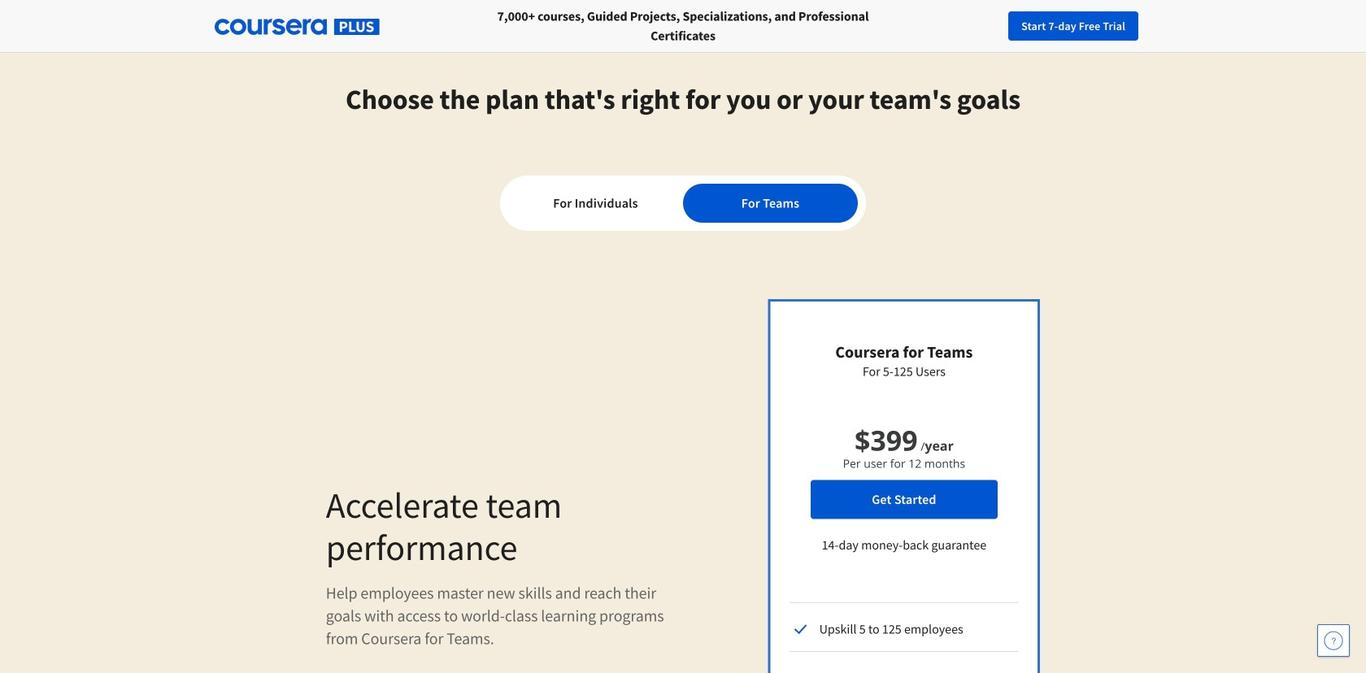 Task type: locate. For each thing, give the bounding box(es) containing it.
coursera plus image
[[215, 19, 380, 35]]

None search field
[[346, 9, 741, 44]]

help center image
[[1324, 631, 1344, 651]]



Task type: describe. For each thing, give the bounding box(es) containing it.
price comparison tab tab list
[[508, 184, 858, 223]]

coursera image
[[137, 13, 240, 39]]



Task type: vqa. For each thing, say whether or not it's contained in the screenshot.
And to the top
no



